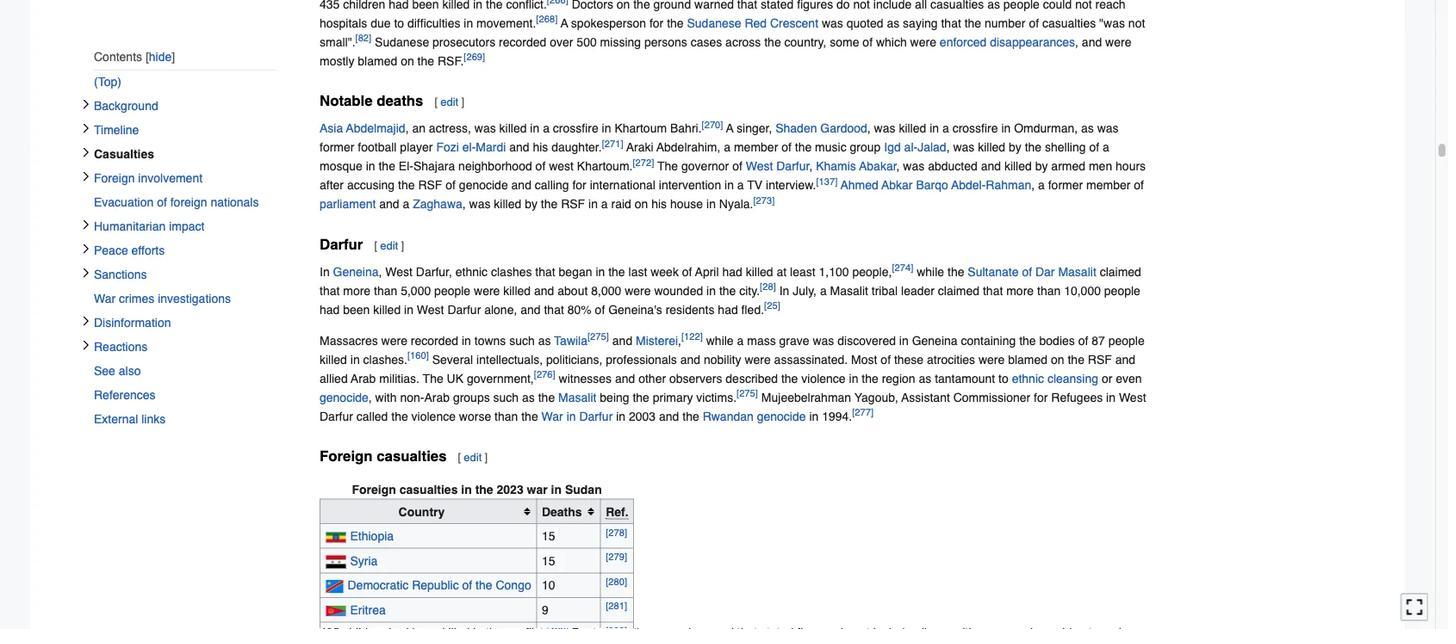 Task type: describe. For each thing, give the bounding box(es) containing it.
about
[[558, 284, 588, 298]]

april
[[695, 265, 719, 279]]

ahmed
[[841, 179, 879, 193]]

crossfire inside 'asia abdelmajid , an actress, was killed in a crossfire in khartoum bahri. [270] a singer, shaden gardood'
[[553, 122, 599, 136]]

small".
[[320, 36, 355, 49]]

the inside fozi el-mardi and his daughter. [271] araki abdelrahim, a member of the music group igd al-jalad
[[795, 141, 812, 155]]

, inside , was killed by the shelling of a mosque in the el-shajara neighborhood of west khartoum.
[[947, 141, 950, 155]]

were down containing
[[979, 353, 1005, 367]]

and inside [276] witnesses and other observers described the violence in the region as tantamount to ethnic cleansing or even genocide , with non-arab groups such as the masalit being the primary victims. [275]
[[615, 372, 635, 386]]

massacres were recorded in towns such as tawila [275] and misterei , [122]
[[320, 332, 703, 348]]

edit for foreign casualties
[[464, 452, 482, 465]]

fozi
[[436, 141, 459, 155]]

while a mass grave was discovered in geneina containing the bodies of 87 people killed in clashes.
[[320, 334, 1145, 367]]

and inside , and were mostly blamed on the rsf.
[[1082, 36, 1102, 49]]

and inside in july, a masalit tribal leader claimed that more than 10,000 people had been killed in west darfur alone, and that 80% of geneina's residents had fled.
[[521, 303, 541, 317]]

casualties
[[94, 147, 154, 161]]

as inside , was killed in a crossfire in omdurman, as was former football player
[[1081, 122, 1094, 136]]

more inside in july, a masalit tribal leader claimed that more than 10,000 people had been killed in west darfur alone, and that 80% of geneina's residents had fled.
[[1007, 284, 1034, 298]]

a right rahman
[[1038, 179, 1045, 193]]

most
[[851, 353, 878, 367]]

[276] witnesses and other observers described the violence in the region as tantamount to ethnic cleansing or even genocide , with non-arab groups such as the masalit being the primary victims. [275]
[[320, 370, 1142, 405]]

ahmed abkar barqo abdel-rahman link
[[841, 179, 1032, 193]]

clashes.
[[363, 353, 407, 367]]

zaghawa link
[[413, 198, 463, 212]]

, inside [272] the governor of west darfur , khamis abakar
[[810, 160, 813, 174]]

the inside the [82] sudanese prosecutors recorded over 500 missing persons cases across the country, some of which were enforced disappearances
[[764, 36, 781, 49]]

of left dar
[[1022, 265, 1032, 279]]

masalit for the
[[558, 391, 597, 405]]

and up rahman
[[981, 160, 1001, 174]]

in inside , was abducted and killed by armed men hours after accusing the rsf of genocide and calling for international intervention in a tv interview.
[[725, 179, 734, 193]]

impact
[[169, 220, 205, 233]]

of up men
[[1089, 141, 1099, 155]]

[278] link
[[606, 528, 627, 539]]

in right house
[[707, 198, 716, 212]]

0 horizontal spatial not
[[853, 0, 870, 11]]

[279] link
[[606, 553, 627, 564]]

than inside in july, a masalit tribal leader claimed that more than 10,000 people had been killed in west darfur alone, and that 80% of geneina's residents had fled.
[[1037, 284, 1061, 298]]

were up alone,
[[474, 284, 500, 298]]

intervention
[[659, 179, 721, 193]]

of inside [137] ahmed abkar barqo abdel-rahman , a former member of parliament and a zaghawa , was killed by the rsf in a raid on his house in nyala. [273]
[[1134, 179, 1144, 193]]

[275] inside [276] witnesses and other observers described the violence in the region as tantamount to ethnic cleansing or even genocide , with non-arab groups such as the masalit being the primary victims. [275]
[[737, 389, 758, 400]]

recorded inside the [82] sudanese prosecutors recorded over 500 missing persons cases across the country, some of which were enforced disappearances
[[499, 36, 547, 49]]

week
[[651, 265, 679, 279]]

uk
[[447, 372, 464, 386]]

the inside several intellectuals, politicians, professionals and nobility were assassinated. most of these atrocities were blamed on the rsf and allied arab militias. the uk government,
[[1068, 353, 1085, 367]]

, inside in geneina , west darfur, ethnic clashes that began in the last week of april had killed at least 1,100 people, [274] while the sultanate of dar masalit
[[379, 265, 382, 279]]

] for foreign casualties
[[485, 452, 488, 465]]

city.
[[739, 284, 760, 298]]

misterei
[[636, 334, 678, 348]]

fled.
[[742, 303, 764, 317]]

darfur inside in july, a masalit tribal leader claimed that more than 10,000 people had been killed in west darfur alone, and that 80% of geneina's residents had fled.
[[448, 303, 481, 317]]

governor
[[682, 160, 729, 174]]

foreign
[[170, 195, 207, 209]]

as inside doctors on the ground warned that stated figures do not include all casualties as people could not reach hospitals due to difficulties in movement.
[[988, 0, 1000, 11]]

shaden
[[776, 122, 817, 136]]

persons
[[644, 36, 687, 49]]

while inside in geneina , west darfur, ethnic clashes that began in the last week of april had killed at least 1,100 people, [274] while the sultanate of dar masalit
[[917, 265, 944, 279]]

[271]
[[602, 139, 623, 150]]

1 horizontal spatial not
[[1075, 0, 1092, 11]]

khartoum
[[615, 122, 667, 136]]

people,
[[853, 265, 892, 279]]

country,
[[785, 36, 827, 49]]

on inside several intellectuals, politicians, professionals and nobility were assassinated. most of these atrocities were blamed on the rsf and allied arab militias. the uk government,
[[1051, 353, 1065, 367]]

by inside , was killed by the shelling of a mosque in the el-shajara neighborhood of west khartoum.
[[1009, 141, 1022, 155]]

arab inside [276] witnesses and other observers described the violence in the region as tantamount to ethnic cleansing or even genocide , with non-arab groups such as the masalit being the primary victims. [275]
[[424, 391, 450, 405]]

bahri.
[[670, 122, 702, 136]]

disinformation link
[[94, 311, 277, 335]]

for inside '[268] a spokesperson for the sudanese red crescent'
[[650, 17, 664, 30]]

on inside doctors on the ground warned that stated figures do not include all casualties as people could not reach hospitals due to difficulties in movement.
[[617, 0, 630, 11]]

in down being
[[616, 410, 626, 424]]

[281]
[[606, 602, 627, 613]]

war for war crimes investigations
[[94, 292, 116, 306]]

victims.
[[696, 391, 737, 405]]

[ for notable deaths
[[435, 96, 438, 109]]

foreign for foreign involvement
[[94, 171, 135, 185]]

x small image for foreign involvement
[[81, 171, 91, 182]]

killed inside "while a mass grave was discovered in geneina containing the bodies of 87 people killed in clashes."
[[320, 353, 347, 367]]

timeline
[[94, 123, 139, 137]]

allied
[[320, 372, 348, 386]]

a inside 'asia abdelmajid , an actress, was killed in a crossfire in khartoum bahri. [270] a singer, shaden gardood'
[[543, 122, 550, 136]]

people inside in july, a masalit tribal leader claimed that more than 10,000 people had been killed in west darfur alone, and that 80% of geneina's residents had fled.
[[1104, 284, 1141, 298]]

for inside mujeebelrahman yagoub, assistant commissioner for refugees in west darfur called the violence worse than the
[[1034, 391, 1048, 405]]

, was killed by the shelling of a mosque in the el-shajara neighborhood of west khartoum.
[[320, 141, 1110, 174]]

[279]
[[606, 553, 627, 564]]

militias.
[[379, 372, 420, 386]]

of inside fozi el-mardi and his daughter. [271] araki abdelrahim, a member of the music group igd al-jalad
[[782, 141, 792, 155]]

blamed inside several intellectuals, politicians, professionals and nobility were assassinated. most of these atrocities were blamed on the rsf and allied arab militias. the uk government,
[[1008, 353, 1048, 367]]

war for war in darfur in 2003 and the rwandan genocide in 1994. [277]
[[542, 410, 563, 424]]

edit link for darfur
[[380, 239, 398, 252]]

darfur inside [272] the governor of west darfur , khamis abakar
[[777, 160, 810, 174]]

in for geneina
[[320, 265, 330, 279]]

was inside , was killed by the shelling of a mosque in the el-shajara neighborhood of west khartoum.
[[953, 141, 975, 155]]

killed inside in geneina , west darfur, ethnic clashes that began in the last week of april had killed at least 1,100 people, [274] while the sultanate of dar masalit
[[746, 265, 773, 279]]

and up observers at bottom
[[680, 353, 701, 367]]

massacres
[[320, 334, 378, 348]]

player
[[400, 141, 433, 155]]

khartoum.
[[577, 160, 633, 174]]

several
[[432, 353, 473, 367]]

that left 80%
[[544, 303, 564, 317]]

former inside , was killed in a crossfire in omdurman, as was former football player
[[320, 141, 355, 155]]

[281] link
[[606, 602, 627, 613]]

genocide inside war in darfur in 2003 and the rwandan genocide in 1994. [277]
[[757, 410, 806, 424]]

in left raid
[[589, 198, 598, 212]]

leader
[[901, 284, 935, 298]]

x small image for reactions
[[81, 340, 91, 351]]

[268]
[[536, 15, 558, 25]]

abducted
[[928, 160, 978, 174]]

casualties inside doctors on the ground warned that stated figures do not include all casualties as people could not reach hospitals due to difficulties in movement.
[[931, 0, 984, 11]]

the inside several intellectuals, politicians, professionals and nobility were assassinated. most of these atrocities were blamed on the rsf and allied arab militias. the uk government,
[[423, 372, 443, 386]]

masalit link
[[558, 391, 597, 405]]

cases
[[691, 36, 722, 49]]

residents
[[666, 303, 715, 317]]

in down masalit link on the left bottom of page
[[567, 410, 576, 424]]

democratic republic of the congo
[[348, 580, 531, 593]]

war in darfur in 2003 and the rwandan genocide in 1994. [277]
[[542, 408, 874, 424]]

nobility
[[704, 353, 741, 367]]

[277]
[[852, 408, 874, 419]]

more inside claimed that more than 5,000 people were killed and about 8,000 were wounded in the city.
[[343, 284, 371, 298]]

warned
[[695, 0, 734, 11]]

war in darfur link
[[542, 410, 613, 424]]

foreign for foreign casualties in the 2023 war in sudan
[[352, 483, 396, 497]]

darfur up geneina link
[[320, 236, 363, 253]]

, inside [276] witnesses and other observers described the violence in the region as tantamount to ethnic cleansing or even genocide , with non-arab groups such as the masalit being the primary victims. [275]
[[369, 391, 372, 405]]

a left zaghawa link
[[403, 198, 410, 212]]

, was killed in a crossfire in omdurman, as was former football player
[[320, 122, 1119, 155]]

of inside [272] the governor of west darfur , khamis abakar
[[733, 160, 743, 174]]

in down massacres
[[350, 353, 360, 367]]

killed inside , was killed by the shelling of a mosque in the el-shajara neighborhood of west khartoum.
[[978, 141, 1006, 155]]

ethiopia
[[350, 530, 394, 544]]

was inside 'asia abdelmajid , an actress, was killed in a crossfire in khartoum bahri. [270] a singer, shaden gardood'
[[475, 122, 496, 136]]

recorded inside massacres were recorded in towns such as tawila [275] and misterei , [122]
[[411, 334, 458, 348]]

were inside massacres were recorded in towns such as tawila [275] and misterei , [122]
[[381, 334, 407, 348]]

15 for ethiopia
[[542, 530, 555, 544]]

had left been
[[320, 303, 340, 317]]

rahman
[[986, 179, 1032, 193]]

and up the even
[[1116, 353, 1136, 367]]

peace efforts link
[[94, 239, 277, 263]]

saying
[[903, 17, 938, 30]]

people inside claimed that more than 5,000 people were killed and about 8,000 were wounded in the city.
[[434, 284, 471, 298]]

as down the [276] link
[[522, 391, 535, 405]]

in july, a masalit tribal leader claimed that more than 10,000 people had been killed in west darfur alone, and that 80% of geneina's residents had fled.
[[320, 284, 1141, 317]]

ethiopia link
[[350, 530, 394, 544]]

enforced disappearances link
[[940, 36, 1075, 49]]

, inside , and were mostly blamed on the rsf.
[[1075, 36, 1079, 49]]

in up jalad
[[930, 122, 939, 136]]

witnesses
[[559, 372, 612, 386]]

on inside [137] ahmed abkar barqo abdel-rahman , a former member of parliament and a zaghawa , was killed by the rsf in a raid on his house in nyala. [273]
[[635, 198, 648, 212]]

country
[[399, 506, 445, 519]]

edit for darfur
[[380, 239, 398, 252]]

on inside , and were mostly blamed on the rsf.
[[401, 54, 414, 68]]

10
[[542, 580, 555, 593]]

described
[[726, 372, 778, 386]]

x small image for casualties
[[81, 147, 91, 158]]

1 horizontal spatial [275] link
[[737, 389, 758, 400]]

darfur,
[[416, 265, 452, 279]]

] for notable deaths
[[461, 96, 464, 109]]

in up the neighborhood
[[530, 122, 540, 136]]

in up these
[[899, 334, 909, 348]]

of inside the [82] sudanese prosecutors recorded over 500 missing persons cases across the country, some of which were enforced disappearances
[[863, 36, 873, 49]]

was inside [137] ahmed abkar barqo abdel-rahman , a former member of parliament and a zaghawa , was killed by the rsf in a raid on his house in nyala. [273]
[[469, 198, 491, 212]]

was inside was quoted as saying that the number of casualties "was not small".
[[822, 17, 843, 30]]

disinformation
[[94, 316, 171, 330]]

misterei link
[[636, 334, 678, 348]]

zaghawa
[[413, 198, 463, 212]]

deaths
[[542, 506, 582, 519]]

for inside , was abducted and killed by armed men hours after accusing the rsf of genocide and calling for international intervention in a tv interview.
[[572, 179, 587, 193]]

former inside [137] ahmed abkar barqo abdel-rahman , a former member of parliament and a zaghawa , was killed by the rsf in a raid on his house in nyala. [273]
[[1048, 179, 1083, 193]]

ground
[[654, 0, 691, 11]]

killed inside in july, a masalit tribal leader claimed that more than 10,000 people had been killed in west darfur alone, and that 80% of geneina's residents had fled.
[[373, 303, 401, 317]]

[ edit ] for notable deaths
[[435, 96, 464, 109]]

in for july,
[[779, 284, 790, 298]]

foreign involvement
[[94, 171, 203, 185]]

[122]
[[681, 332, 703, 343]]

claimed inside claimed that more than 5,000 people were killed and about 8,000 were wounded in the city.
[[1100, 265, 1142, 279]]

a inside , was abducted and killed by armed men hours after accusing the rsf of genocide and calling for international intervention in a tv interview.
[[737, 179, 744, 193]]

violence inside [276] witnesses and other observers described the violence in the region as tantamount to ethnic cleansing or even genocide , with non-arab groups such as the masalit being the primary victims. [275]
[[802, 372, 846, 386]]

[ for foreign casualties
[[458, 452, 461, 465]]

in right war
[[551, 483, 562, 497]]

some
[[830, 36, 859, 49]]

2023
[[497, 483, 524, 497]]

towns
[[475, 334, 506, 348]]

was up "igd"
[[874, 122, 896, 136]]

casualties down called
[[377, 449, 447, 465]]

in left 2023
[[461, 483, 472, 497]]

men
[[1089, 160, 1112, 174]]

that inside doctors on the ground warned that stated figures do not include all casualties as people could not reach hospitals due to difficulties in movement.
[[737, 0, 758, 11]]

was inside , was abducted and killed by armed men hours after accusing the rsf of genocide and calling for international intervention in a tv interview.
[[903, 160, 925, 174]]

as up assistant
[[919, 372, 932, 386]]

in up [271]
[[602, 122, 611, 136]]

[275] inside massacres were recorded in towns such as tawila [275] and misterei , [122]
[[588, 332, 609, 343]]

casualties link
[[94, 142, 289, 166]]

rsf inside , was abducted and killed by armed men hours after accusing the rsf of genocide and calling for international intervention in a tv interview.
[[418, 179, 442, 193]]

was quoted as saying that the number of casualties "was not small".
[[320, 17, 1145, 49]]

sudanese red crescent link
[[687, 17, 819, 30]]

a left raid
[[601, 198, 608, 212]]

timeline link
[[94, 118, 277, 142]]

[272] the governor of west darfur , khamis abakar
[[633, 158, 897, 174]]

people inside "while a mass grave was discovered in geneina containing the bodies of 87 people killed in clashes."
[[1109, 334, 1145, 348]]



Task type: locate. For each thing, give the bounding box(es) containing it.
80%
[[568, 303, 592, 317]]

other
[[639, 372, 666, 386]]

reach
[[1096, 0, 1126, 11]]

0 vertical spatial sudanese
[[687, 17, 741, 30]]

2 horizontal spatial rsf
[[1088, 353, 1112, 367]]

in inside mujeebelrahman yagoub, assistant commissioner for refugees in west darfur called the violence worse than the
[[1106, 391, 1116, 405]]

a inside 'asia abdelmajid , an actress, was killed in a crossfire in khartoum bahri. [270] a singer, shaden gardood'
[[726, 122, 734, 136]]

0 vertical spatial edit link
[[441, 96, 459, 109]]

blamed inside , and were mostly blamed on the rsf.
[[358, 54, 397, 68]]

masalit for dar
[[1058, 265, 1097, 279]]

mosque
[[320, 160, 363, 174]]

2 horizontal spatial not
[[1129, 17, 1145, 30]]

0 horizontal spatial for
[[572, 179, 587, 193]]

former down armed
[[1048, 179, 1083, 193]]

foreign casualties in the 2023 war in sudan
[[352, 483, 602, 497]]

west down the even
[[1119, 391, 1146, 405]]

masalit up the 10,000
[[1058, 265, 1097, 279]]

foreign for foreign casualties
[[320, 449, 373, 465]]

abdelrahim,
[[657, 141, 721, 155]]

than
[[374, 284, 397, 298], [1037, 284, 1061, 298], [495, 410, 518, 424]]

blamed up the ethnic cleansing link
[[1008, 353, 1048, 367]]

that inside was quoted as saying that the number of casualties "was not small".
[[941, 17, 961, 30]]

arab up genocide link
[[351, 372, 376, 386]]

0 vertical spatial member
[[734, 141, 778, 155]]

raid
[[611, 198, 631, 212]]

of left april
[[682, 265, 692, 279]]

grave
[[779, 334, 810, 348]]

and inside massacres were recorded in towns such as tawila [275] and misterei , [122]
[[612, 334, 633, 348]]

violence down the non- on the bottom of the page
[[412, 410, 456, 424]]

0 horizontal spatial than
[[374, 284, 397, 298]]

1 vertical spatial [
[[374, 239, 377, 252]]

casualties up country
[[400, 483, 458, 497]]

war
[[527, 483, 548, 497]]

several intellectuals, politicians, professionals and nobility were assassinated. most of these atrocities were blamed on the rsf and allied arab militias. the uk government,
[[320, 353, 1136, 386]]

sudanese inside '[268] a spokesperson for the sudanese red crescent'
[[687, 17, 741, 30]]

1 vertical spatial 15
[[542, 555, 555, 569]]

2 horizontal spatial genocide
[[757, 410, 806, 424]]

not inside was quoted as saying that the number of casualties "was not small".
[[1129, 17, 1145, 30]]

1 horizontal spatial genocide
[[459, 179, 508, 193]]

references
[[94, 388, 156, 402]]

mujeebelrahman yagoub, assistant commissioner for refugees in west darfur called the violence worse than the
[[320, 391, 1146, 424]]

1 vertical spatial for
[[572, 179, 587, 193]]

while up nobility
[[706, 334, 734, 348]]

, inside , was killed in a crossfire in omdurman, as was former football player
[[868, 122, 871, 136]]

a up men
[[1103, 141, 1110, 155]]

1 vertical spatial [275]
[[737, 389, 758, 400]]

missing
[[600, 36, 641, 49]]

in
[[464, 17, 473, 30], [530, 122, 540, 136], [602, 122, 611, 136], [930, 122, 939, 136], [1002, 122, 1011, 136], [366, 160, 375, 174], [725, 179, 734, 193], [589, 198, 598, 212], [707, 198, 716, 212], [596, 265, 605, 279], [707, 284, 716, 298], [404, 303, 414, 317], [462, 334, 471, 348], [899, 334, 909, 348], [350, 353, 360, 367], [849, 372, 859, 386], [1106, 391, 1116, 405], [567, 410, 576, 424], [616, 410, 626, 424], [809, 410, 819, 424], [461, 483, 472, 497], [551, 483, 562, 497]]

1 horizontal spatial geneina
[[912, 334, 958, 348]]

2 15 from the top
[[542, 555, 555, 569]]

began
[[559, 265, 592, 279]]

of inside in july, a masalit tribal leader claimed that more than 10,000 people had been killed in west darfur alone, and that 80% of geneina's residents had fled.
[[595, 303, 605, 317]]

as inside was quoted as saying that the number of casualties "was not small".
[[887, 17, 900, 30]]

] up foreign casualties in the 2023 war in sudan
[[485, 452, 488, 465]]

1 crossfire from the left
[[553, 122, 599, 136]]

10,000
[[1064, 284, 1101, 298]]

5 x small image from the top
[[81, 340, 91, 351]]

sultanate
[[968, 265, 1019, 279]]

1 vertical spatial while
[[706, 334, 734, 348]]

1 vertical spatial foreign
[[320, 449, 373, 465]]

1 vertical spatial genocide
[[320, 391, 369, 405]]

1 vertical spatial to
[[999, 372, 1009, 386]]

geneina's
[[608, 303, 662, 317]]

edit for notable deaths
[[441, 96, 459, 109]]

the inside was quoted as saying that the number of casualties "was not small".
[[965, 17, 982, 30]]

[122] link
[[681, 332, 703, 343]]

0 vertical spatial a
[[561, 17, 568, 30]]

a up jalad
[[943, 122, 949, 136]]

1 vertical spatial recorded
[[411, 334, 458, 348]]

0 vertical spatial genocide
[[459, 179, 508, 193]]

the inside [272] the governor of west darfur , khamis abakar
[[658, 160, 678, 174]]

0 horizontal spatial the
[[423, 372, 443, 386]]

see also
[[94, 364, 141, 378]]

mostly
[[320, 54, 355, 68]]

2003
[[629, 410, 656, 424]]

asia
[[320, 122, 343, 136]]

1 vertical spatial edit link
[[380, 239, 398, 252]]

foreign down called
[[320, 449, 373, 465]]

killed inside claimed that more than 5,000 people were killed and about 8,000 were wounded in the city.
[[503, 284, 531, 298]]

a inside , was killed in a crossfire in omdurman, as was former football player
[[943, 122, 949, 136]]

an
[[412, 122, 426, 136]]

house
[[670, 198, 703, 212]]

1 horizontal spatial [
[[435, 96, 438, 109]]

evacuation
[[94, 195, 154, 209]]

x small image for sanctions
[[81, 268, 91, 278]]

killed inside 'asia abdelmajid , an actress, was killed in a crossfire in khartoum bahri. [270] a singer, shaden gardood'
[[499, 122, 527, 136]]

to inside doctors on the ground warned that stated figures do not include all casualties as people could not reach hospitals due to difficulties in movement.
[[394, 17, 404, 30]]

tawila link
[[554, 334, 588, 348]]

0 horizontal spatial his
[[533, 141, 548, 155]]

as inside massacres were recorded in towns such as tawila [275] and misterei , [122]
[[538, 334, 551, 348]]

0 horizontal spatial genocide
[[320, 391, 369, 405]]

edit link for notable deaths
[[441, 96, 459, 109]]

the inside doctors on the ground warned that stated figures do not include all casualties as people could not reach hospitals due to difficulties in movement.
[[633, 0, 650, 11]]

ethnic inside [276] witnesses and other observers described the violence in the region as tantamount to ethnic cleansing or even genocide , with non-arab groups such as the masalit being the primary victims. [275]
[[1012, 372, 1044, 386]]

darfur inside mujeebelrahman yagoub, assistant commissioner for refugees in west darfur called the violence worse than the
[[320, 410, 353, 424]]

0 horizontal spatial rsf
[[418, 179, 442, 193]]

2 horizontal spatial than
[[1037, 284, 1061, 298]]

1 vertical spatial the
[[423, 372, 443, 386]]

[ edit ] for foreign casualties
[[458, 452, 488, 465]]

rwandan genocide link
[[703, 410, 806, 424]]

as up number at the top
[[988, 0, 1000, 11]]

x small image left disinformation
[[81, 316, 91, 326]]

0 horizontal spatial member
[[734, 141, 778, 155]]

2 vertical spatial [
[[458, 452, 461, 465]]

x small image for background
[[81, 99, 91, 109]]

15 up 10
[[542, 555, 555, 569]]

sudan
[[565, 483, 602, 497]]

1 vertical spatial ethnic
[[1012, 372, 1044, 386]]

in inside doctors on the ground warned that stated figures do not include all casualties as people could not reach hospitals due to difficulties in movement.
[[464, 17, 473, 30]]

west inside mujeebelrahman yagoub, assistant commissioner for refugees in west darfur called the violence worse than the
[[1119, 391, 1146, 405]]

1 horizontal spatial war
[[542, 410, 563, 424]]

1 horizontal spatial his
[[652, 198, 667, 212]]

0 horizontal spatial recorded
[[411, 334, 458, 348]]

0 horizontal spatial [275] link
[[588, 332, 609, 343]]

edit link for foreign casualties
[[464, 452, 482, 465]]

1 horizontal spatial ethnic
[[1012, 372, 1044, 386]]

ethnic up commissioner
[[1012, 372, 1044, 386]]

foreign casualties
[[320, 449, 447, 465]]

0 horizontal spatial ]
[[401, 239, 404, 252]]

4 x small image from the top
[[81, 316, 91, 326]]

sudanese inside the [82] sudanese prosecutors recorded over 500 missing persons cases across the country, some of which were enforced disappearances
[[375, 36, 429, 49]]

calling
[[535, 179, 569, 193]]

1 more from the left
[[343, 284, 371, 298]]

dar
[[1036, 265, 1055, 279]]

his left house
[[652, 198, 667, 212]]

1 vertical spatial a
[[726, 122, 734, 136]]

government,
[[467, 372, 534, 386]]

ethnic
[[456, 265, 488, 279], [1012, 372, 1044, 386]]

west darfur link
[[746, 160, 810, 174]]

war inside war crimes investigations link
[[94, 292, 116, 306]]

1 horizontal spatial while
[[917, 265, 944, 279]]

assistant
[[902, 391, 950, 405]]

for down the west
[[572, 179, 587, 193]]

masalit inside [276] witnesses and other observers described the violence in the region as tantamount to ethnic cleansing or even genocide , with non-arab groups such as the masalit being the primary victims. [275]
[[558, 391, 597, 405]]

the inside '[268] a spokesperson for the sudanese red crescent'
[[667, 17, 684, 30]]

khamis
[[816, 160, 856, 174]]

1 horizontal spatial crossfire
[[953, 122, 998, 136]]

sanctions
[[94, 268, 147, 282]]

peace
[[94, 244, 128, 257]]

1 x small image from the top
[[81, 99, 91, 109]]

rsf down 87
[[1088, 353, 1112, 367]]

fullscreen image
[[1406, 599, 1423, 616]]

west inside in july, a masalit tribal leader claimed that more than 10,000 people had been killed in west darfur alone, and that 80% of geneina's residents had fled.
[[417, 303, 444, 317]]

crossfire up daughter.
[[553, 122, 599, 136]]

was down do at the right top of the page
[[822, 17, 843, 30]]

2 x small image from the top
[[81, 171, 91, 182]]

1 horizontal spatial in
[[779, 284, 790, 298]]

on right raid
[[635, 198, 648, 212]]

0 vertical spatial arab
[[351, 372, 376, 386]]

primary
[[653, 391, 693, 405]]

2 vertical spatial by
[[525, 198, 538, 212]]

0 vertical spatial [275]
[[588, 332, 609, 343]]

as left tawila
[[538, 334, 551, 348]]

nyala.
[[719, 198, 753, 212]]

1 horizontal spatial rsf
[[561, 198, 585, 212]]

15 down deaths
[[542, 530, 555, 544]]

1 horizontal spatial masalit
[[830, 284, 868, 298]]

on up spokesperson
[[617, 0, 630, 11]]

not up quoted
[[853, 0, 870, 11]]

a inside , was killed by the shelling of a mosque in the el-shajara neighborhood of west khartoum.
[[1103, 141, 1110, 155]]

external
[[94, 413, 138, 426]]

sultanate of dar masalit link
[[968, 265, 1097, 279]]

geneina up atrocities
[[912, 334, 958, 348]]

west inside [272] the governor of west darfur , khamis abakar
[[746, 160, 773, 174]]

west up the tv
[[746, 160, 773, 174]]

such up intellectuals,
[[509, 334, 535, 348]]

] for darfur
[[401, 239, 404, 252]]

1 vertical spatial [ edit ]
[[374, 239, 404, 252]]

0 horizontal spatial edit
[[380, 239, 398, 252]]

were down "was
[[1106, 36, 1132, 49]]

2 horizontal spatial [
[[458, 452, 461, 465]]

humanitarian
[[94, 220, 166, 233]]

of inside , was abducted and killed by armed men hours after accusing the rsf of genocide and calling for international intervention in a tv interview.
[[446, 179, 456, 193]]

and inside war in darfur in 2003 and the rwandan genocide in 1994. [277]
[[659, 410, 679, 424]]

[160]
[[407, 351, 429, 362]]

[275] link up politicians,
[[588, 332, 609, 343]]

and down "primary"
[[659, 410, 679, 424]]

1 vertical spatial masalit
[[830, 284, 868, 298]]

1 horizontal spatial the
[[658, 160, 678, 174]]

hide
[[149, 50, 172, 63]]

[28] link
[[760, 282, 776, 293]]

0 vertical spatial to
[[394, 17, 404, 30]]

2 more from the left
[[1007, 284, 1034, 298]]

claimed that more than 5,000 people were killed and about 8,000 were wounded in the city.
[[320, 265, 1142, 298]]

0 horizontal spatial claimed
[[938, 284, 980, 298]]

1 horizontal spatial member
[[1087, 179, 1131, 193]]

2 horizontal spatial masalit
[[1058, 265, 1097, 279]]

1 horizontal spatial for
[[650, 17, 664, 30]]

[ edit ] for darfur
[[374, 239, 404, 252]]

crossfire inside , was killed in a crossfire in omdurman, as was former football player
[[953, 122, 998, 136]]

1994.
[[822, 410, 852, 424]]

were down last
[[625, 284, 651, 298]]

armed
[[1051, 160, 1086, 174]]

in inside in geneina , west darfur, ethnic clashes that began in the last week of april had killed at least 1,100 people, [274] while the sultanate of dar masalit
[[320, 265, 330, 279]]

2 vertical spatial ]
[[485, 452, 488, 465]]

3 x small image from the top
[[81, 244, 91, 254]]

a right 'july,'
[[820, 284, 827, 298]]

1 vertical spatial such
[[493, 391, 519, 405]]

0 vertical spatial recorded
[[499, 36, 547, 49]]

1 horizontal spatial blamed
[[1008, 353, 1048, 367]]

to inside [276] witnesses and other observers described the violence in the region as tantamount to ethnic cleansing or even genocide , with non-arab groups such as the masalit being the primary victims. [275]
[[999, 372, 1009, 386]]

in up nyala.
[[725, 179, 734, 193]]

abdel-
[[951, 179, 986, 193]]

2 vertical spatial genocide
[[757, 410, 806, 424]]

1 horizontal spatial edit
[[441, 96, 459, 109]]

0 horizontal spatial [
[[374, 239, 377, 252]]

geneina inside in geneina , west darfur, ethnic clashes that began in the last week of april had killed at least 1,100 people, [274] while the sultanate of dar masalit
[[333, 265, 379, 279]]

1 horizontal spatial edit link
[[441, 96, 459, 109]]

claimed inside in july, a masalit tribal leader claimed that more than 10,000 people had been killed in west darfur alone, and that 80% of geneina's residents had fled.
[[938, 284, 980, 298]]

] up actress,
[[461, 96, 464, 109]]

8,000
[[591, 284, 621, 298]]

daughter.
[[552, 141, 602, 155]]

[280]
[[606, 578, 627, 588]]

in inside in geneina , west darfur, ethnic clashes that began in the last week of april had killed at least 1,100 people, [274] while the sultanate of dar masalit
[[596, 265, 605, 279]]

1 15 from the top
[[542, 530, 555, 544]]

ethnic inside in geneina , west darfur, ethnic clashes that began in the last week of april had killed at least 1,100 people, [274] while the sultanate of dar masalit
[[456, 265, 488, 279]]

x small image left humanitarian
[[81, 220, 91, 230]]

people up number at the top
[[1004, 0, 1040, 11]]

that left began
[[535, 265, 555, 279]]

than inside claimed that more than 5,000 people were killed and about 8,000 were wounded in the city.
[[374, 284, 397, 298]]

hospitals
[[320, 17, 367, 30]]

0 vertical spatial [275] link
[[588, 332, 609, 343]]

1 vertical spatial geneina
[[912, 334, 958, 348]]

difficulties
[[408, 17, 460, 30]]

parliament link
[[320, 198, 376, 212]]

least
[[790, 265, 816, 279]]

0 horizontal spatial violence
[[412, 410, 456, 424]]

in down or
[[1106, 391, 1116, 405]]

arab down uk on the left of the page
[[424, 391, 450, 405]]

geneina up been
[[333, 265, 379, 279]]

that up enforced
[[941, 17, 961, 30]]

tribal
[[872, 284, 898, 298]]

araki
[[626, 141, 654, 155]]

0 horizontal spatial former
[[320, 141, 355, 155]]

x small image for disinformation
[[81, 316, 91, 326]]

in inside in july, a masalit tribal leader claimed that more than 10,000 people had been killed in west darfur alone, and that 80% of geneina's residents had fled.
[[779, 284, 790, 298]]

while inside "while a mass grave was discovered in geneina containing the bodies of 87 people killed in clashes."
[[706, 334, 734, 348]]

and inside claimed that more than 5,000 people were killed and about 8,000 were wounded in the city.
[[534, 284, 554, 298]]

a
[[561, 17, 568, 30], [726, 122, 734, 136]]

of down quoted
[[863, 36, 873, 49]]

al-
[[904, 141, 918, 155]]

movement.
[[477, 17, 536, 30]]

masalit up war in darfur link
[[558, 391, 597, 405]]

over
[[550, 36, 573, 49]]

[ edit ] up geneina link
[[374, 239, 404, 252]]

in left omdurman,
[[1002, 122, 1011, 136]]

x small image left casualties
[[81, 147, 91, 158]]

killed inside , was killed in a crossfire in omdurman, as was former football player
[[899, 122, 927, 136]]

darfur inside war in darfur in 2003 and the rwandan genocide in 1994. [277]
[[579, 410, 613, 424]]

abakar
[[859, 160, 897, 174]]

and down accusing
[[379, 198, 399, 212]]

his inside [137] ahmed abkar barqo abdel-rahman , a former member of parliament and a zaghawa , was killed by the rsf in a raid on his house in nyala. [273]
[[652, 198, 667, 212]]

genocide inside , was abducted and killed by armed men hours after accusing the rsf of genocide and calling for international intervention in a tv interview.
[[459, 179, 508, 193]]

investigations
[[158, 292, 231, 306]]

, inside massacres were recorded in towns such as tawila [275] and misterei , [122]
[[678, 334, 681, 348]]

killed inside , was abducted and killed by armed men hours after accusing the rsf of genocide and calling for international intervention in a tv interview.
[[1005, 160, 1032, 174]]

0 vertical spatial for
[[650, 17, 664, 30]]

war
[[94, 292, 116, 306], [542, 410, 563, 424]]

x small image for peace efforts
[[81, 244, 91, 254]]

0 vertical spatial 15
[[542, 530, 555, 544]]

region
[[882, 372, 916, 386]]

his left daughter.
[[533, 141, 548, 155]]

in inside massacres were recorded in towns such as tawila [275] and misterei , [122]
[[462, 334, 471, 348]]

his
[[533, 141, 548, 155], [652, 198, 667, 212]]

1 horizontal spatial [275]
[[737, 389, 758, 400]]

3 x small image from the top
[[81, 220, 91, 230]]

of down 8,000
[[595, 303, 605, 317]]

do
[[837, 0, 850, 11]]

0 horizontal spatial more
[[343, 284, 371, 298]]

] up 5,000
[[401, 239, 404, 252]]

politicians,
[[546, 353, 603, 367]]

in inside [276] witnesses and other observers described the violence in the region as tantamount to ethnic cleansing or even genocide , with non-arab groups such as the masalit being the primary victims. [275]
[[849, 372, 859, 386]]

2 vertical spatial edit link
[[464, 452, 482, 465]]

and up being
[[615, 372, 635, 386]]

foreign down foreign casualties
[[352, 483, 396, 497]]

0 vertical spatial violence
[[802, 372, 846, 386]]

1 vertical spatial arab
[[424, 391, 450, 405]]

crossfire up abducted
[[953, 122, 998, 136]]

1 horizontal spatial former
[[1048, 179, 1083, 193]]

geneina inside "while a mass grave was discovered in geneina containing the bodies of 87 people killed in clashes."
[[912, 334, 958, 348]]

0 horizontal spatial while
[[706, 334, 734, 348]]

0 horizontal spatial blamed
[[358, 54, 397, 68]]

that down geneina link
[[320, 284, 340, 298]]

x small image
[[81, 147, 91, 158], [81, 171, 91, 182], [81, 220, 91, 230], [81, 268, 91, 278]]

x small image
[[81, 99, 91, 109], [81, 123, 91, 133], [81, 244, 91, 254], [81, 316, 91, 326], [81, 340, 91, 351]]

claimed down sultanate
[[938, 284, 980, 298]]

blamed down [82]
[[358, 54, 397, 68]]

was up men
[[1097, 122, 1119, 136]]

arab inside several intellectuals, politicians, professionals and nobility were assassinated. most of these atrocities were blamed on the rsf and allied arab militias. the uk government,
[[351, 372, 376, 386]]

reactions link
[[94, 335, 277, 359]]

in down april
[[707, 284, 716, 298]]

of inside several intellectuals, politicians, professionals and nobility were assassinated. most of these atrocities were blamed on the rsf and allied arab militias. the uk government,
[[881, 353, 891, 367]]

the inside , was abducted and killed by armed men hours after accusing the rsf of genocide and calling for international intervention in a tv interview.
[[398, 179, 415, 193]]

x small image for timeline
[[81, 123, 91, 133]]

1 vertical spatial blamed
[[1008, 353, 1048, 367]]

in down 5,000
[[404, 303, 414, 317]]

of left 87
[[1078, 334, 1089, 348]]

1 horizontal spatial to
[[999, 372, 1009, 386]]

[275] up politicians,
[[588, 332, 609, 343]]

a inside "while a mass grave was discovered in geneina containing the bodies of 87 people killed in clashes."
[[737, 334, 744, 348]]

the inside "while a mass grave was discovered in geneina containing the bodies of 87 people killed in clashes."
[[1019, 334, 1036, 348]]

0 vertical spatial ]
[[461, 96, 464, 109]]

1 vertical spatial sudanese
[[375, 36, 429, 49]]

assassinated.
[[774, 353, 848, 367]]

0 horizontal spatial war
[[94, 292, 116, 306]]

15 for syria
[[542, 555, 555, 569]]

and left calling
[[511, 179, 532, 193]]

west
[[549, 160, 574, 174]]

had left fled.
[[718, 303, 738, 317]]

in down mujeebelrahman
[[809, 410, 819, 424]]

0 vertical spatial blamed
[[358, 54, 397, 68]]

in down most
[[849, 372, 859, 386]]

of left the west
[[536, 160, 546, 174]]

on down bodies
[[1051, 353, 1065, 367]]

0 vertical spatial rsf
[[418, 179, 442, 193]]

1 vertical spatial war
[[542, 410, 563, 424]]

1 horizontal spatial claimed
[[1100, 265, 1142, 279]]

crescent
[[770, 17, 819, 30]]

that inside claimed that more than 5,000 people were killed and about 8,000 were wounded in the city.
[[320, 284, 340, 298]]

that inside in geneina , west darfur, ethnic clashes that began in the last week of april had killed at least 1,100 people, [274] while the sultanate of dar masalit
[[535, 265, 555, 279]]

1 vertical spatial edit
[[380, 239, 398, 252]]

1 horizontal spatial than
[[495, 410, 518, 424]]

4 x small image from the top
[[81, 268, 91, 278]]

2 x small image from the top
[[81, 123, 91, 133]]

the
[[658, 160, 678, 174], [423, 372, 443, 386]]

1 horizontal spatial sudanese
[[687, 17, 741, 30]]

member inside fozi el-mardi and his daughter. [271] araki abdelrahim, a member of the music group igd al-jalad
[[734, 141, 778, 155]]

violence inside mujeebelrahman yagoub, assistant commissioner for refugees in west darfur called the violence worse than the
[[412, 410, 456, 424]]

contents hide
[[94, 49, 172, 63]]

than right worse
[[495, 410, 518, 424]]

rsf inside [137] ahmed abkar barqo abdel-rahman , a former member of parliament and a zaghawa , was killed by the rsf in a raid on his house in nyala. [273]
[[561, 198, 585, 212]]

by
[[1009, 141, 1022, 155], [1035, 160, 1048, 174], [525, 198, 538, 212]]

0 horizontal spatial [275]
[[588, 332, 609, 343]]

not right could
[[1075, 0, 1092, 11]]

were inside , and were mostly blamed on the rsf.
[[1106, 36, 1132, 49]]

by inside , was abducted and killed by armed men hours after accusing the rsf of genocide and calling for international intervention in a tv interview.
[[1035, 160, 1048, 174]]

the inside , and were mostly blamed on the rsf.
[[418, 54, 434, 68]]

1 x small image from the top
[[81, 147, 91, 158]]

[275] link down 'described'
[[737, 389, 758, 400]]

in up prosecutors
[[464, 17, 473, 30]]

[ edit ] up actress,
[[435, 96, 464, 109]]

the left uk on the left of the page
[[423, 372, 443, 386]]

than inside mujeebelrahman yagoub, assistant commissioner for refugees in west darfur called the violence worse than the
[[495, 410, 518, 424]]

, was abducted and killed by armed men hours after accusing the rsf of genocide and calling for international intervention in a tv interview.
[[320, 160, 1146, 193]]

x small image for humanitarian impact
[[81, 220, 91, 230]]

1 vertical spatial violence
[[412, 410, 456, 424]]

masalit
[[1058, 265, 1097, 279], [830, 284, 868, 298], [558, 391, 597, 405]]

0 vertical spatial by
[[1009, 141, 1022, 155]]

and inside [137] ahmed abkar barqo abdel-rahman , a former member of parliament and a zaghawa , was killed by the rsf in a raid on his house in nyala. [273]
[[379, 198, 399, 212]]

[ for darfur
[[374, 239, 377, 252]]

war crimes investigations link
[[94, 287, 277, 311]]

0 horizontal spatial a
[[561, 17, 568, 30]]

of up zaghawa
[[446, 179, 456, 193]]

2 crossfire from the left
[[953, 122, 998, 136]]

of right the republic
[[462, 580, 472, 593]]

and up professionals at the left of page
[[612, 334, 633, 348]]

genocide down mujeebelrahman
[[757, 410, 806, 424]]

killed
[[499, 122, 527, 136], [899, 122, 927, 136], [978, 141, 1006, 155], [1005, 160, 1032, 174], [494, 198, 521, 212], [746, 265, 773, 279], [503, 284, 531, 298], [373, 303, 401, 317], [320, 353, 347, 367]]

by inside [137] ahmed abkar barqo abdel-rahman , a former member of parliament and a zaghawa , was killed by the rsf in a raid on his house in nyala. [273]
[[525, 198, 538, 212]]

of up disappearances
[[1029, 17, 1039, 30]]

blamed
[[358, 54, 397, 68], [1008, 353, 1048, 367]]

1 horizontal spatial more
[[1007, 284, 1034, 298]]

that down sultanate
[[983, 284, 1003, 298]]

of down involvement at left
[[157, 195, 167, 209]]

[28]
[[760, 282, 776, 293]]

casualties right all
[[931, 0, 984, 11]]

0 vertical spatial while
[[917, 265, 944, 279]]

genocide inside [276] witnesses and other observers described the violence in the region as tantamount to ethnic cleansing or even genocide , with non-arab groups such as the masalit being the primary victims. [275]
[[320, 391, 369, 405]]

1 vertical spatial [275] link
[[737, 389, 758, 400]]

the inside claimed that more than 5,000 people were killed and about 8,000 were wounded in the city.
[[719, 284, 736, 298]]

was inside "while a mass grave was discovered in geneina containing the bodies of 87 people killed in clashes."
[[813, 334, 834, 348]]

a right [268] link
[[561, 17, 568, 30]]

were down mass on the bottom right of page
[[745, 353, 771, 367]]

shajara
[[414, 160, 455, 174]]

rsf inside several intellectuals, politicians, professionals and nobility were assassinated. most of these atrocities were blamed on the rsf and allied arab militias. the uk government,
[[1088, 353, 1112, 367]]

ethnic right darfur, on the top
[[456, 265, 488, 279]]

of inside was quoted as saying that the number of casualties "was not small".
[[1029, 17, 1039, 30]]

0 horizontal spatial ethnic
[[456, 265, 488, 279]]

former up mosque
[[320, 141, 355, 155]]



Task type: vqa. For each thing, say whether or not it's contained in the screenshot.


